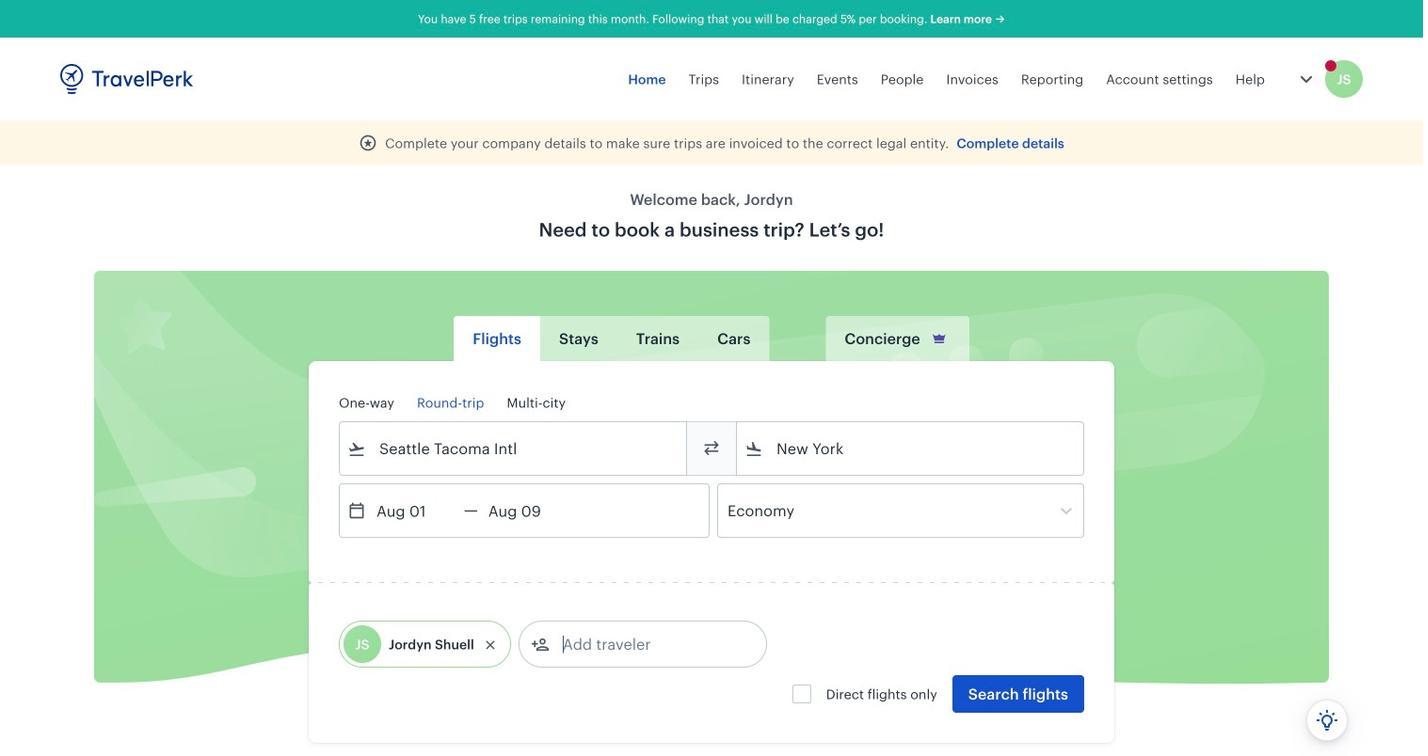 Task type: describe. For each thing, give the bounding box(es) containing it.
Depart text field
[[366, 485, 464, 537]]

Add traveler search field
[[550, 630, 745, 660]]

Return text field
[[478, 485, 576, 537]]



Task type: vqa. For each thing, say whether or not it's contained in the screenshot.
ADD TRAVELER search box
yes



Task type: locate. For each thing, give the bounding box(es) containing it.
To search field
[[763, 434, 1059, 464]]

From search field
[[366, 434, 662, 464]]



